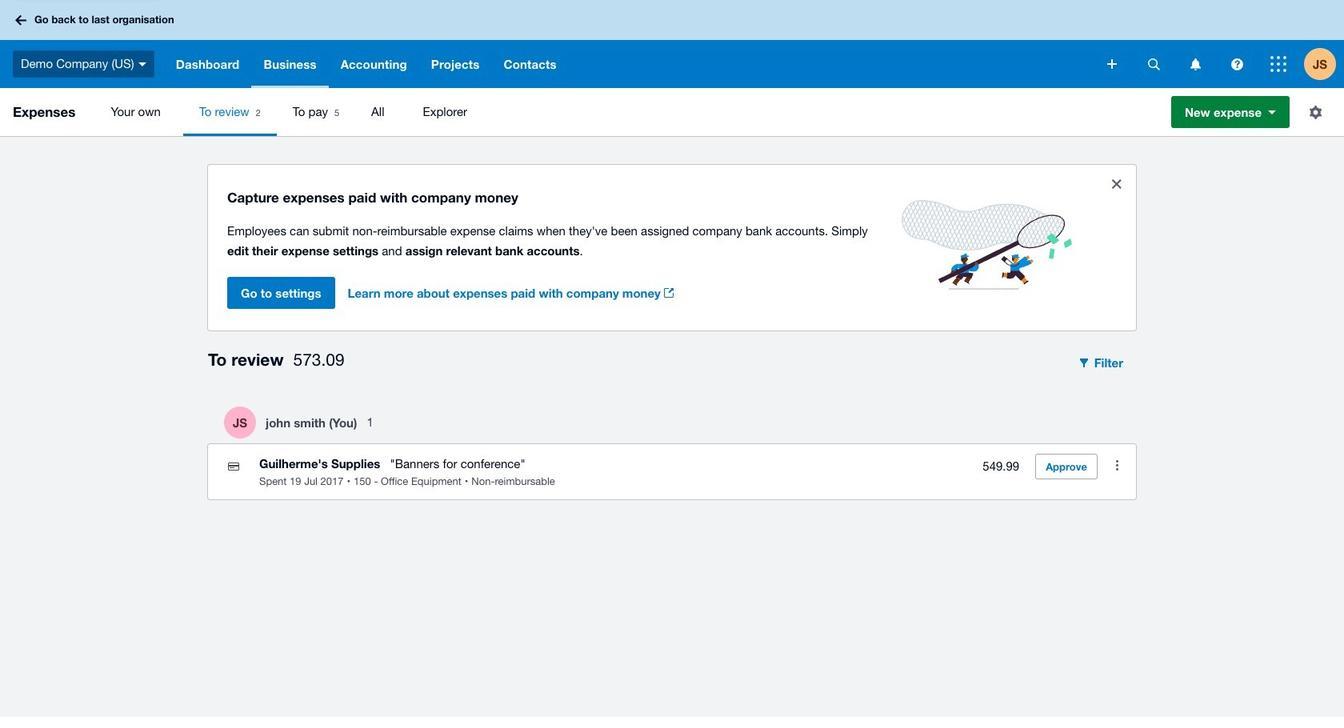 Task type: vqa. For each thing, say whether or not it's contained in the screenshot.
svg icon
yes



Task type: locate. For each thing, give the bounding box(es) containing it.
svg image
[[15, 15, 26, 25], [1271, 56, 1287, 72], [1231, 58, 1243, 70], [138, 62, 146, 66]]

settings menu image
[[1300, 96, 1332, 128]]

banner
[[0, 0, 1345, 88]]

0 horizontal spatial svg image
[[1108, 59, 1117, 69]]

svg image
[[1148, 58, 1160, 70], [1190, 58, 1201, 70], [1108, 59, 1117, 69]]

postal workers catching money image
[[883, 181, 1091, 309]]

status
[[208, 165, 1136, 331]]



Task type: describe. For each thing, give the bounding box(es) containing it.
2 horizontal spatial svg image
[[1190, 58, 1201, 70]]

1 horizontal spatial svg image
[[1148, 58, 1160, 70]]



